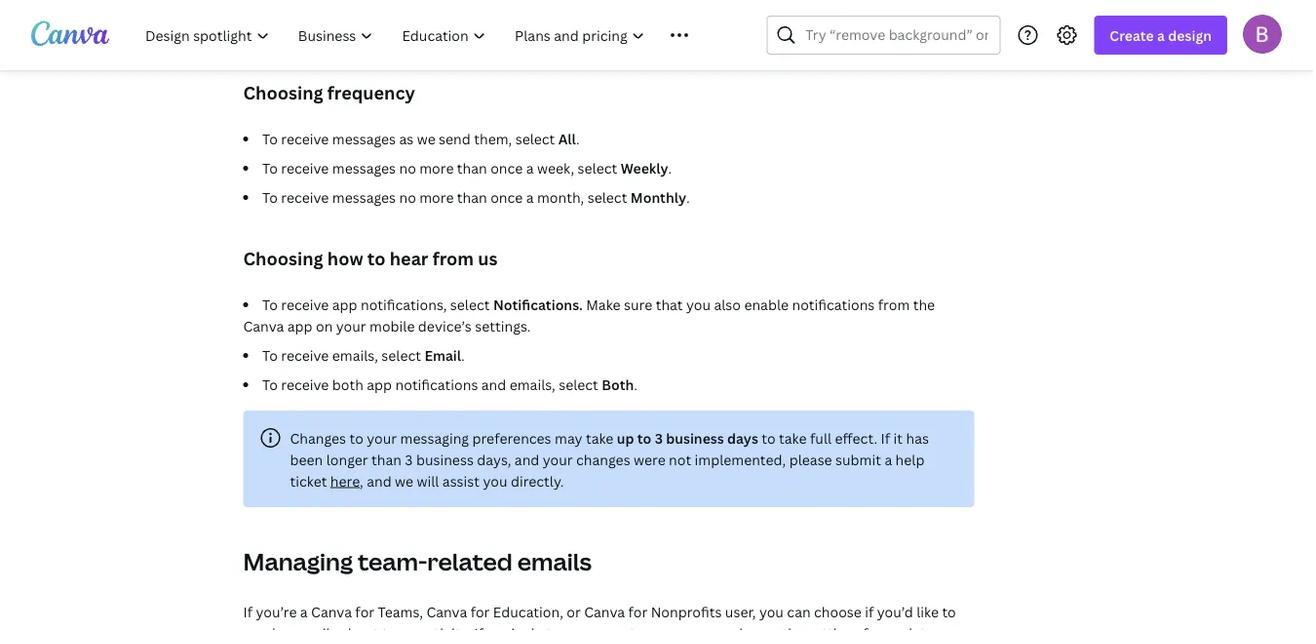 Task type: describe. For each thing, give the bounding box(es) containing it.
hear
[[390, 246, 429, 270]]

to receive app notifications, select notifications.
[[262, 295, 586, 314]]

create a design button
[[1095, 16, 1228, 55]]

your inside 'make sure that you also enable notifications from the canva app on your mobile device's settings.'
[[336, 317, 366, 335]]

here link
[[331, 472, 360, 490]]

as
[[399, 129, 414, 148]]

1 vertical spatial can
[[705, 624, 729, 630]]

both
[[332, 375, 364, 394]]

,
[[360, 472, 364, 490]]

device's
[[418, 317, 472, 335]]

Try "remove background" or "brand kit" search field
[[806, 17, 988, 54]]

activity.
[[419, 624, 471, 630]]

days
[[728, 429, 759, 447]]

than inside to take full effect. if it has been longer than 3 business days, and your changes were not implemented, please submit a help ticket
[[372, 450, 402, 469]]

for up activity.
[[471, 602, 490, 621]]

help
[[896, 450, 925, 469]]

you'd
[[878, 602, 914, 621]]

select left all
[[516, 129, 555, 148]]

0 vertical spatial can
[[787, 602, 811, 621]]

0 horizontal spatial we
[[395, 472, 414, 490]]

if inside to take full effect. if it has been longer than 3 business days, and your changes were not implemented, please submit a help ticket
[[881, 429, 891, 447]]

choosing for choosing how to hear from us
[[243, 246, 323, 270]]

a inside if you're a canva for teams, canva for education, or canva for nonprofits user, you can choose if you'd like to receive emails about team activity. if you're in two or more teams, you can change the settings for each team.
[[300, 602, 308, 621]]

in
[[531, 624, 544, 630]]

0 vertical spatial and
[[482, 375, 506, 394]]

1 horizontal spatial app
[[332, 295, 358, 314]]

create a design
[[1110, 26, 1212, 44]]

has
[[907, 429, 930, 447]]

choosing frequency
[[243, 80, 415, 104]]

choose
[[814, 602, 862, 621]]

from inside 'make sure that you also enable notifications from the canva app on your mobile device's settings.'
[[879, 295, 910, 314]]

1 horizontal spatial emails,
[[510, 375, 556, 394]]

1 vertical spatial your
[[367, 429, 397, 447]]

like
[[917, 602, 939, 621]]

also
[[714, 295, 741, 314]]

to right up
[[638, 429, 652, 447]]

create
[[1110, 26, 1155, 44]]

all
[[559, 129, 576, 148]]

a left month,
[[526, 188, 534, 206]]

related
[[427, 546, 513, 577]]

1 vertical spatial you're
[[487, 624, 528, 630]]

1 horizontal spatial if
[[474, 624, 484, 630]]

here
[[331, 472, 360, 490]]

were
[[634, 450, 666, 469]]

1 horizontal spatial business
[[666, 429, 724, 447]]

effect.
[[835, 429, 878, 447]]

submit
[[836, 450, 882, 469]]

assist
[[443, 472, 480, 490]]

your inside to take full effect. if it has been longer than 3 business days, and your changes were not implemented, please submit a help ticket
[[543, 450, 573, 469]]

teams,
[[630, 624, 674, 630]]

0 vertical spatial from
[[433, 246, 474, 270]]

on
[[316, 317, 333, 335]]

0 horizontal spatial if
[[243, 602, 253, 621]]

if you're a canva for teams, canva for education, or canva for nonprofits user, you can choose if you'd like to receive emails about team activity. if you're in two or more teams, you can change the settings for each team.
[[243, 602, 958, 630]]

teams,
[[378, 602, 423, 621]]

changes
[[290, 429, 346, 447]]

team.
[[921, 624, 958, 630]]

mobile
[[370, 317, 415, 335]]

app inside 'make sure that you also enable notifications from the canva app on your mobile device's settings.'
[[288, 317, 313, 335]]

0 horizontal spatial and
[[367, 472, 392, 490]]

month,
[[537, 188, 585, 206]]

preferences
[[473, 429, 552, 447]]

to for to receive both app notifications and emails, select
[[262, 375, 278, 394]]

0 horizontal spatial notifications
[[396, 375, 478, 394]]

to receive both app notifications and emails, select both .
[[262, 375, 638, 394]]

receive for to receive messages no more than once a month, select monthly .
[[281, 188, 329, 206]]

here , and we will assist you directly.
[[331, 472, 564, 490]]

managing team-related emails
[[243, 546, 592, 577]]

select left both
[[559, 375, 599, 394]]

to receive messages as we send them, select all .
[[262, 129, 580, 148]]

team-
[[358, 546, 427, 577]]

for up teams,
[[629, 602, 648, 621]]

select up device's
[[450, 295, 490, 314]]

frequency
[[328, 80, 415, 104]]

emails inside if you're a canva for teams, canva for education, or canva for nonprofits user, you can choose if you'd like to receive emails about team activity. if you're in two or more teams, you can change the settings for each team.
[[295, 624, 337, 630]]

1 take from the left
[[586, 429, 614, 447]]

to for to receive messages no more than once a week, select
[[262, 158, 278, 177]]

choosing how to hear from us
[[243, 246, 498, 270]]

not
[[669, 450, 692, 469]]

if
[[865, 602, 874, 621]]

to up "longer"
[[350, 429, 364, 447]]

3 inside to take full effect. if it has been longer than 3 business days, and your changes were not implemented, please submit a help ticket
[[405, 450, 413, 469]]

been
[[290, 450, 323, 469]]

notifications.
[[493, 295, 583, 314]]

to inside if you're a canva for teams, canva for education, or canva for nonprofits user, you can choose if you'd like to receive emails about team activity. if you're in two or more teams, you can change the settings for each team.
[[943, 602, 957, 621]]

business inside to take full effect. if it has been longer than 3 business days, and your changes were not implemented, please submit a help ticket
[[416, 450, 474, 469]]

changes
[[576, 450, 631, 469]]

about
[[340, 624, 379, 630]]

to receive messages no more than once a month, select monthly .
[[262, 188, 690, 206]]

team
[[382, 624, 416, 630]]

to for to receive emails, select
[[262, 346, 278, 364]]

managing
[[243, 546, 353, 577]]

up
[[617, 429, 634, 447]]

week,
[[537, 158, 575, 177]]

that
[[656, 295, 683, 314]]

more for month,
[[420, 188, 454, 206]]

full
[[810, 429, 832, 447]]

a inside to take full effect. if it has been longer than 3 business days, and your changes were not implemented, please submit a help ticket
[[885, 450, 893, 469]]

make sure that you also enable notifications from the canva app on your mobile device's settings.
[[243, 295, 936, 335]]

receive for to receive app notifications, select notifications.
[[281, 295, 329, 314]]

may
[[555, 429, 583, 447]]

to right how on the top left
[[368, 246, 386, 270]]

receive for to receive emails, select email .
[[281, 346, 329, 364]]

0 horizontal spatial emails,
[[332, 346, 378, 364]]



Task type: locate. For each thing, give the bounding box(es) containing it.
0 horizontal spatial from
[[433, 246, 474, 270]]

to for to receive messages no more than once a month, select
[[262, 188, 278, 206]]

business up here , and we will assist you directly. on the bottom of page
[[416, 450, 474, 469]]

bob builder image
[[1244, 14, 1283, 53]]

2 vertical spatial and
[[367, 472, 392, 490]]

2 no from the top
[[399, 188, 416, 206]]

to right days at the bottom right
[[762, 429, 776, 447]]

a left week,
[[526, 158, 534, 177]]

choosing
[[243, 80, 323, 104], [243, 246, 323, 270]]

0 vertical spatial messages
[[332, 129, 396, 148]]

messages for to receive messages no more than once a week, select
[[332, 158, 396, 177]]

to
[[368, 246, 386, 270], [350, 429, 364, 447], [638, 429, 652, 447], [762, 429, 776, 447], [943, 602, 957, 621]]

receive inside if you're a canva for teams, canva for education, or canva for nonprofits user, you can choose if you'd like to receive emails about team activity. if you're in two or more teams, you can change the settings for each team.
[[243, 624, 291, 630]]

once for month,
[[491, 188, 523, 206]]

0 horizontal spatial business
[[416, 450, 474, 469]]

receive
[[281, 129, 329, 148], [281, 158, 329, 177], [281, 188, 329, 206], [281, 295, 329, 314], [281, 346, 329, 364], [281, 375, 329, 394], [243, 624, 291, 630]]

0 vertical spatial app
[[332, 295, 358, 314]]

change
[[732, 624, 779, 630]]

notifications right enable
[[792, 295, 875, 314]]

and
[[482, 375, 506, 394], [515, 450, 540, 469], [367, 472, 392, 490]]

the inside if you're a canva for teams, canva for education, or canva for nonprofits user, you can choose if you'd like to receive emails about team activity. if you're in two or more teams, you can change the settings for each team.
[[783, 624, 805, 630]]

you up change
[[760, 602, 784, 621]]

once down to receive messages no more than once a week, select weekly .
[[491, 188, 523, 206]]

0 horizontal spatial can
[[705, 624, 729, 630]]

messages for to receive messages as we send them, select
[[332, 129, 396, 148]]

and inside to take full effect. if it has been longer than 3 business days, and your changes were not implemented, please submit a help ticket
[[515, 450, 540, 469]]

you're down managing
[[256, 602, 297, 621]]

1 vertical spatial than
[[457, 188, 487, 206]]

more left teams,
[[592, 624, 627, 630]]

your right on
[[336, 317, 366, 335]]

canva inside 'make sure that you also enable notifications from the canva app on your mobile device's settings.'
[[243, 317, 284, 335]]

you're
[[256, 602, 297, 621], [487, 624, 528, 630]]

1 to from the top
[[262, 129, 278, 148]]

1 no from the top
[[399, 158, 416, 177]]

you down days, on the left
[[483, 472, 508, 490]]

1 horizontal spatial your
[[367, 429, 397, 447]]

4 to from the top
[[262, 295, 278, 314]]

2 take from the left
[[779, 429, 807, 447]]

receive for to receive messages as we send them, select all .
[[281, 129, 329, 148]]

1 vertical spatial if
[[243, 602, 253, 621]]

to receive emails, select email .
[[262, 346, 465, 364]]

can up settings
[[787, 602, 811, 621]]

choosing left how on the top left
[[243, 246, 323, 270]]

select down mobile
[[382, 346, 421, 364]]

1 vertical spatial we
[[395, 472, 414, 490]]

to up team.
[[943, 602, 957, 621]]

business
[[666, 429, 724, 447], [416, 450, 474, 469]]

0 horizontal spatial 3
[[405, 450, 413, 469]]

if down managing
[[243, 602, 253, 621]]

choosing for choosing frequency
[[243, 80, 323, 104]]

a left design
[[1158, 26, 1166, 44]]

to for to receive messages as we send them, select
[[262, 129, 278, 148]]

emails,
[[332, 346, 378, 364], [510, 375, 556, 394]]

please
[[790, 450, 833, 469]]

take up please
[[779, 429, 807, 447]]

your down may
[[543, 450, 573, 469]]

select right month,
[[588, 188, 628, 206]]

enable
[[745, 295, 789, 314]]

make
[[586, 295, 621, 314]]

0 horizontal spatial emails
[[295, 624, 337, 630]]

implemented,
[[695, 450, 786, 469]]

1 horizontal spatial notifications
[[792, 295, 875, 314]]

1 vertical spatial choosing
[[243, 246, 323, 270]]

if
[[881, 429, 891, 447], [243, 602, 253, 621], [474, 624, 484, 630]]

business up "not"
[[666, 429, 724, 447]]

1 vertical spatial business
[[416, 450, 474, 469]]

0 vertical spatial than
[[457, 158, 487, 177]]

to receive messages no more than once a week, select weekly .
[[262, 158, 672, 177]]

notifications
[[792, 295, 875, 314], [396, 375, 478, 394]]

than
[[457, 158, 487, 177], [457, 188, 487, 206], [372, 450, 402, 469]]

1 vertical spatial 3
[[405, 450, 413, 469]]

you inside 'make sure that you also enable notifications from the canva app on your mobile device's settings.'
[[687, 295, 711, 314]]

them,
[[474, 129, 512, 148]]

a inside dropdown button
[[1158, 26, 1166, 44]]

longer
[[326, 450, 368, 469]]

education,
[[493, 602, 564, 621]]

1 vertical spatial the
[[783, 624, 805, 630]]

0 horizontal spatial app
[[288, 317, 313, 335]]

from
[[433, 246, 474, 270], [879, 295, 910, 314]]

settings
[[808, 624, 860, 630]]

changes to your messaging preferences may take up to 3 business days
[[290, 429, 759, 447]]

0 vertical spatial your
[[336, 317, 366, 335]]

0 vertical spatial or
[[567, 602, 581, 621]]

the
[[914, 295, 936, 314], [783, 624, 805, 630]]

select right week,
[[578, 158, 618, 177]]

app up on
[[332, 295, 358, 314]]

1 choosing from the top
[[243, 80, 323, 104]]

more for week,
[[420, 158, 454, 177]]

messages up 'choosing how to hear from us' on the top left of the page
[[332, 188, 396, 206]]

receive for to receive both app notifications and emails, select both .
[[281, 375, 329, 394]]

3 to from the top
[[262, 188, 278, 206]]

and up preferences
[[482, 375, 506, 394]]

0 vertical spatial no
[[399, 158, 416, 177]]

0 vertical spatial the
[[914, 295, 936, 314]]

top level navigation element
[[133, 16, 720, 55], [133, 16, 720, 55]]

0 vertical spatial 3
[[655, 429, 663, 447]]

days,
[[477, 450, 511, 469]]

no for week,
[[399, 158, 416, 177]]

2 horizontal spatial and
[[515, 450, 540, 469]]

0 vertical spatial business
[[666, 429, 724, 447]]

.
[[576, 129, 580, 148], [669, 158, 672, 177], [687, 188, 690, 206], [461, 346, 465, 364], [634, 375, 638, 394]]

notifications inside 'make sure that you also enable notifications from the canva app on your mobile device's settings.'
[[792, 295, 875, 314]]

1 horizontal spatial 3
[[655, 429, 663, 447]]

0 vertical spatial choosing
[[243, 80, 323, 104]]

3 messages from the top
[[332, 188, 396, 206]]

can
[[787, 602, 811, 621], [705, 624, 729, 630]]

and right ,
[[367, 472, 392, 490]]

canva right education,
[[584, 602, 625, 621]]

you down nonprofits
[[677, 624, 702, 630]]

than for week,
[[457, 158, 487, 177]]

6 to from the top
[[262, 375, 278, 394]]

2 vertical spatial more
[[592, 624, 627, 630]]

each
[[886, 624, 918, 630]]

app
[[332, 295, 358, 314], [288, 317, 313, 335], [367, 375, 392, 394]]

you're down education,
[[487, 624, 528, 630]]

emails left about
[[295, 624, 337, 630]]

can down user,
[[705, 624, 729, 630]]

or
[[567, 602, 581, 621], [575, 624, 589, 630]]

0 vertical spatial you're
[[256, 602, 297, 621]]

how
[[328, 246, 363, 270]]

1 horizontal spatial emails
[[518, 546, 592, 577]]

0 vertical spatial if
[[881, 429, 891, 447]]

1 once from the top
[[491, 158, 523, 177]]

2 horizontal spatial app
[[367, 375, 392, 394]]

your up "longer"
[[367, 429, 397, 447]]

more down to receive messages no more than once a week, select weekly .
[[420, 188, 454, 206]]

messages
[[332, 129, 396, 148], [332, 158, 396, 177], [332, 188, 396, 206]]

0 horizontal spatial your
[[336, 317, 366, 335]]

to for to receive app notifications, select
[[262, 295, 278, 314]]

app left on
[[288, 317, 313, 335]]

us
[[478, 246, 498, 270]]

email
[[425, 346, 461, 364]]

1 vertical spatial more
[[420, 188, 454, 206]]

if right activity.
[[474, 624, 484, 630]]

2 to from the top
[[262, 158, 278, 177]]

we left will
[[395, 472, 414, 490]]

messages left as
[[332, 129, 396, 148]]

1 horizontal spatial you're
[[487, 624, 528, 630]]

more down to receive messages as we send them, select all .
[[420, 158, 454, 177]]

0 vertical spatial notifications
[[792, 295, 875, 314]]

2 vertical spatial if
[[474, 624, 484, 630]]

or up the two
[[567, 602, 581, 621]]

1 vertical spatial no
[[399, 188, 416, 206]]

than down to receive messages no more than once a week, select weekly .
[[457, 188, 487, 206]]

monthly
[[631, 188, 687, 206]]

canva left on
[[243, 317, 284, 335]]

1 horizontal spatial from
[[879, 295, 910, 314]]

once
[[491, 158, 523, 177], [491, 188, 523, 206]]

1 vertical spatial messages
[[332, 158, 396, 177]]

if left it
[[881, 429, 891, 447]]

notifications,
[[361, 295, 447, 314]]

or right the two
[[575, 624, 589, 630]]

user,
[[726, 602, 756, 621]]

0 vertical spatial more
[[420, 158, 454, 177]]

receive for to receive messages no more than once a week, select weekly .
[[281, 158, 329, 177]]

emails up education,
[[518, 546, 592, 577]]

2 horizontal spatial if
[[881, 429, 891, 447]]

1 horizontal spatial and
[[482, 375, 506, 394]]

messages for to receive messages no more than once a month, select
[[332, 188, 396, 206]]

1 horizontal spatial take
[[779, 429, 807, 447]]

ticket
[[290, 472, 327, 490]]

0 horizontal spatial take
[[586, 429, 614, 447]]

0 horizontal spatial the
[[783, 624, 805, 630]]

1 horizontal spatial can
[[787, 602, 811, 621]]

settings.
[[475, 317, 531, 335]]

to
[[262, 129, 278, 148], [262, 158, 278, 177], [262, 188, 278, 206], [262, 295, 278, 314], [262, 346, 278, 364], [262, 375, 278, 394]]

2 vertical spatial than
[[372, 450, 402, 469]]

than up to receive messages no more than once a month, select monthly .
[[457, 158, 487, 177]]

0 horizontal spatial you're
[[256, 602, 297, 621]]

emails, up changes to your messaging preferences may take up to 3 business days
[[510, 375, 556, 394]]

1 vertical spatial and
[[515, 450, 540, 469]]

1 vertical spatial once
[[491, 188, 523, 206]]

2 once from the top
[[491, 188, 523, 206]]

2 horizontal spatial your
[[543, 450, 573, 469]]

your
[[336, 317, 366, 335], [367, 429, 397, 447], [543, 450, 573, 469]]

once down them,
[[491, 158, 523, 177]]

0 vertical spatial we
[[417, 129, 436, 148]]

the inside 'make sure that you also enable notifications from the canva app on your mobile device's settings.'
[[914, 295, 936, 314]]

send
[[439, 129, 471, 148]]

weekly
[[621, 158, 669, 177]]

more inside if you're a canva for teams, canva for education, or canva for nonprofits user, you can choose if you'd like to receive emails about team activity. if you're in two or more teams, you can change the settings for each team.
[[592, 624, 627, 630]]

1 vertical spatial app
[[288, 317, 313, 335]]

choosing left frequency
[[243, 80, 323, 104]]

0 vertical spatial emails,
[[332, 346, 378, 364]]

2 vertical spatial messages
[[332, 188, 396, 206]]

1 vertical spatial from
[[879, 295, 910, 314]]

1 horizontal spatial the
[[914, 295, 936, 314]]

sure
[[624, 295, 653, 314]]

0 vertical spatial once
[[491, 158, 523, 177]]

to inside to take full effect. if it has been longer than 3 business days, and your changes were not implemented, please submit a help ticket
[[762, 429, 776, 447]]

1 vertical spatial emails
[[295, 624, 337, 630]]

messages down to receive messages as we send them, select all .
[[332, 158, 396, 177]]

3 up were
[[655, 429, 663, 447]]

2 vertical spatial app
[[367, 375, 392, 394]]

3
[[655, 429, 663, 447], [405, 450, 413, 469]]

a
[[1158, 26, 1166, 44], [526, 158, 534, 177], [526, 188, 534, 206], [885, 450, 893, 469], [300, 602, 308, 621]]

2 messages from the top
[[332, 158, 396, 177]]

1 vertical spatial emails,
[[510, 375, 556, 394]]

design
[[1169, 26, 1212, 44]]

take inside to take full effect. if it has been longer than 3 business days, and your changes were not implemented, please submit a help ticket
[[779, 429, 807, 447]]

to take full effect. if it has been longer than 3 business days, and your changes were not implemented, please submit a help ticket
[[290, 429, 930, 490]]

messaging
[[400, 429, 469, 447]]

3 down "messaging"
[[405, 450, 413, 469]]

a down managing
[[300, 602, 308, 621]]

for
[[355, 602, 375, 621], [471, 602, 490, 621], [629, 602, 648, 621], [864, 624, 883, 630]]

canva up about
[[311, 602, 352, 621]]

canva
[[243, 317, 284, 335], [311, 602, 352, 621], [427, 602, 467, 621], [584, 602, 625, 621]]

both
[[602, 375, 634, 394]]

emails, up both
[[332, 346, 378, 364]]

a left help
[[885, 450, 893, 469]]

0 vertical spatial emails
[[518, 546, 592, 577]]

directly.
[[511, 472, 564, 490]]

take up changes at the bottom left of the page
[[586, 429, 614, 447]]

no
[[399, 158, 416, 177], [399, 188, 416, 206]]

you left the also
[[687, 295, 711, 314]]

and down changes to your messaging preferences may take up to 3 business days
[[515, 450, 540, 469]]

canva up activity.
[[427, 602, 467, 621]]

2 choosing from the top
[[243, 246, 323, 270]]

take
[[586, 429, 614, 447], [779, 429, 807, 447]]

notifications down email
[[396, 375, 478, 394]]

once for week,
[[491, 158, 523, 177]]

we right as
[[417, 129, 436, 148]]

1 vertical spatial or
[[575, 624, 589, 630]]

no for month,
[[399, 188, 416, 206]]

5 to from the top
[[262, 346, 278, 364]]

emails
[[518, 546, 592, 577], [295, 624, 337, 630]]

more
[[420, 158, 454, 177], [420, 188, 454, 206], [592, 624, 627, 630]]

nonprofits
[[651, 602, 722, 621]]

1 vertical spatial notifications
[[396, 375, 478, 394]]

for down 'if'
[[864, 624, 883, 630]]

than for month,
[[457, 188, 487, 206]]

for up about
[[355, 602, 375, 621]]

will
[[417, 472, 439, 490]]

two
[[547, 624, 572, 630]]

app right both
[[367, 375, 392, 394]]

than right "longer"
[[372, 450, 402, 469]]

it
[[894, 429, 903, 447]]

2 vertical spatial your
[[543, 450, 573, 469]]

1 horizontal spatial we
[[417, 129, 436, 148]]

1 messages from the top
[[332, 129, 396, 148]]



Task type: vqa. For each thing, say whether or not it's contained in the screenshot.
RECEIVE for To receive messages as we send them, select All .
yes



